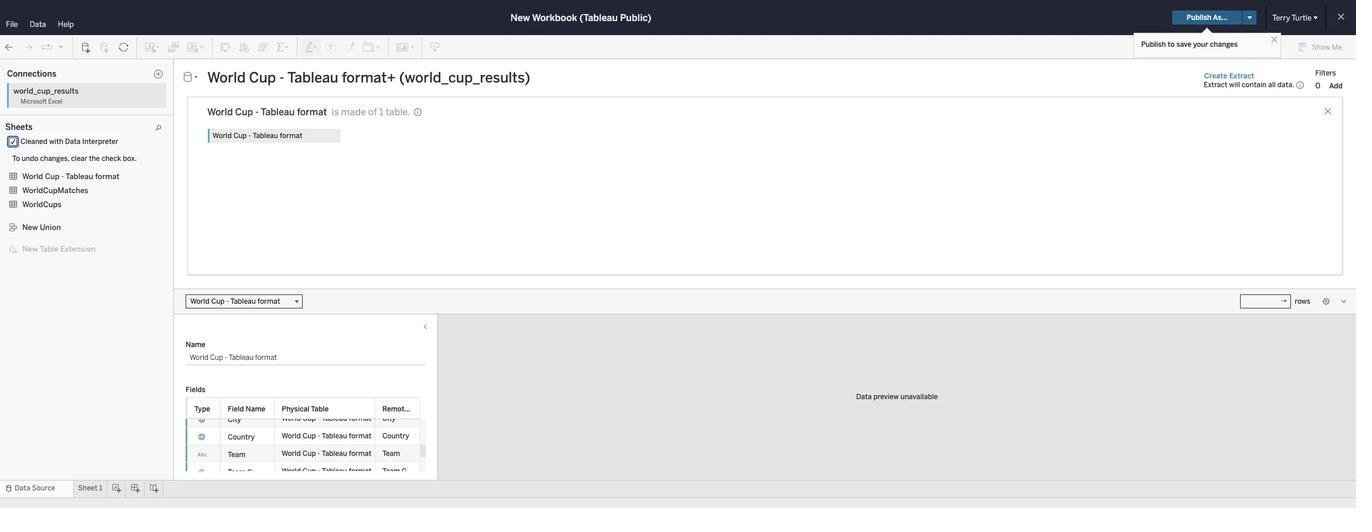 Task type: vqa. For each thing, say whether or not it's contained in the screenshot.
1
yes



Task type: locate. For each thing, give the bounding box(es) containing it.
sheet 1 down 'rows'
[[233, 105, 275, 121]]

data.
[[1278, 81, 1295, 89]]

highlight image
[[305, 41, 318, 53]]

world
[[207, 107, 233, 118], [22, 172, 43, 181], [282, 432, 301, 440], [282, 450, 301, 458], [282, 467, 301, 475]]

3 row from the top
[[186, 463, 421, 480]]

with up the median with 95% ci
[[53, 186, 67, 195]]

1 horizontal spatial extract
[[1230, 72, 1255, 80]]

team
[[383, 450, 400, 458], [228, 451, 246, 459], [383, 467, 400, 475], [228, 468, 246, 477]]

1 right source
[[99, 485, 102, 493]]

sheet 1
[[233, 105, 275, 121], [78, 485, 102, 493]]

table inside grid
[[311, 405, 329, 413]]

0 horizontal spatial table
[[40, 245, 59, 254]]

1 horizontal spatial sheet
[[233, 105, 265, 121]]

grid containing type
[[186, 304, 448, 509]]

world cup - tableau format for team
[[282, 450, 372, 458]]

country down the city
[[228, 433, 255, 441]]

me
[[1333, 43, 1343, 52]]

2 average from the top
[[25, 186, 51, 195]]

to
[[12, 155, 20, 163]]

1 vertical spatial sheet 1
[[78, 485, 102, 493]]

0 horizontal spatial sheet 1
[[78, 485, 102, 493]]

1 vertical spatial 95%
[[66, 198, 82, 206]]

0 vertical spatial sheet 1
[[233, 105, 275, 121]]

0 vertical spatial median
[[25, 125, 49, 133]]

average
[[25, 113, 51, 121], [25, 186, 51, 195]]

cell
[[275, 410, 376, 427], [376, 410, 421, 427]]

0 vertical spatial average
[[25, 113, 51, 121]]

reference line
[[25, 248, 74, 256]]

country down the remote
[[383, 432, 409, 440]]

sort ascending image
[[238, 41, 250, 53]]

field up the city
[[228, 405, 244, 413]]

new table extension
[[22, 245, 96, 254]]

connections
[[7, 69, 56, 79]]

extract will contain all data.
[[1204, 81, 1295, 89]]

row
[[186, 427, 421, 445], [186, 445, 421, 463], [186, 463, 421, 480]]

1 median from the top
[[25, 125, 49, 133]]

model
[[11, 171, 33, 180]]

new down the custom
[[22, 245, 38, 254]]

swap rows and columns image
[[220, 41, 231, 53]]

city
[[228, 416, 241, 424]]

0 vertical spatial new
[[511, 12, 530, 23]]

publish for publish as...
[[1187, 13, 1212, 22]]

line up average line
[[57, 101, 71, 110]]

ci down average with 95% ci
[[84, 198, 91, 206]]

field right the remote
[[410, 405, 427, 413]]

tableau for team g
[[322, 467, 347, 475]]

team g
[[383, 467, 407, 475], [228, 468, 253, 477]]

format for team g
[[349, 467, 372, 475]]

0 vertical spatial 95%
[[69, 186, 84, 195]]

trend line
[[25, 210, 59, 218]]

refresh data source image
[[118, 41, 129, 53]]

check
[[102, 155, 121, 163]]

will
[[1230, 81, 1241, 89]]

with down the median with quartiles
[[49, 138, 63, 146]]

name up fields
[[186, 341, 206, 349]]

None text field
[[1241, 294, 1292, 308]]

average up worldcups at the top of page
[[25, 186, 51, 195]]

0 vertical spatial publish
[[1187, 13, 1212, 22]]

1 horizontal spatial publish
[[1187, 13, 1212, 22]]

publish for publish to save your changes
[[1142, 40, 1167, 49]]

- for team g
[[318, 467, 320, 475]]

row group containing city
[[186, 304, 421, 480]]

sheet down 'rows'
[[233, 105, 265, 121]]

95%
[[69, 186, 84, 195], [66, 198, 82, 206]]

1 right of
[[379, 107, 384, 118]]

2 median from the top
[[25, 198, 49, 206]]

line for constant line
[[57, 101, 71, 110]]

table
[[40, 245, 59, 254], [311, 405, 329, 413]]

table down the union
[[40, 245, 59, 254]]

0 horizontal spatial team g
[[228, 468, 253, 477]]

1 average from the top
[[25, 113, 51, 121]]

to
[[1168, 40, 1175, 49]]

totals image
[[276, 41, 290, 53]]

None text field
[[203, 69, 1194, 87]]

0 horizontal spatial extract
[[1204, 81, 1228, 89]]

replay animation image up analytics
[[57, 43, 64, 50]]

1 horizontal spatial sheet 1
[[233, 105, 275, 121]]

as...
[[1214, 13, 1228, 22]]

sheet 1 right source
[[78, 485, 102, 493]]

table.
[[386, 107, 410, 118]]

excel
[[48, 98, 63, 105]]

average down constant
[[25, 113, 51, 121]]

new for new table extension
[[22, 245, 38, 254]]

worldcupmatches
[[22, 186, 88, 195]]

0 horizontal spatial country
[[228, 433, 255, 441]]

rows
[[1296, 297, 1311, 306]]

tableau for team
[[322, 450, 347, 458]]

union
[[40, 223, 61, 232]]

Name text field
[[186, 351, 426, 365]]

extract
[[1230, 72, 1255, 80], [1204, 81, 1228, 89]]

ci down the
[[86, 186, 93, 195]]

filters
[[1316, 69, 1337, 77]]

sheet
[[233, 105, 265, 121], [78, 485, 98, 493]]

name right the remote
[[428, 405, 448, 413]]

source
[[32, 485, 55, 493]]

columns
[[243, 63, 272, 71]]

data down undo "icon"
[[7, 63, 24, 71]]

95% down average with 95% ci
[[66, 198, 82, 206]]

0 vertical spatial table
[[40, 245, 59, 254]]

median up trend
[[25, 198, 49, 206]]

world for team g
[[282, 467, 301, 475]]

95% for average with 95% ci
[[69, 186, 84, 195]]

add
[[1330, 82, 1343, 90]]

average line
[[25, 113, 67, 121]]

extract up will in the right top of the page
[[1230, 72, 1255, 80]]

turtle
[[1293, 13, 1312, 22]]

show me button
[[1294, 38, 1353, 56]]

physical table
[[282, 405, 329, 413]]

0 vertical spatial ci
[[86, 186, 93, 195]]

median for median with quartiles
[[25, 125, 49, 133]]

line for trend line
[[45, 210, 59, 218]]

publish inside button
[[1187, 13, 1212, 22]]

publish left to
[[1142, 40, 1167, 49]]

undo
[[22, 155, 38, 163]]

country
[[383, 432, 409, 440], [228, 433, 255, 441]]

1 horizontal spatial replay animation image
[[57, 43, 64, 50]]

1 field from the left
[[228, 405, 244, 413]]

field name
[[228, 405, 266, 413]]

extract down create
[[1204, 81, 1228, 89]]

0 horizontal spatial publish
[[1142, 40, 1167, 49]]

save
[[1177, 40, 1192, 49]]

replay animation image right redo icon
[[41, 41, 53, 53]]

line right reference
[[60, 248, 74, 256]]

with
[[51, 125, 65, 133], [49, 138, 63, 146], [53, 186, 67, 195], [51, 198, 65, 206]]

line up the median with quartiles
[[53, 113, 67, 121]]

1 cell from the left
[[275, 410, 376, 427]]

1 horizontal spatial table
[[311, 405, 329, 413]]

1 vertical spatial ci
[[84, 198, 91, 206]]

remote field name
[[383, 405, 448, 413]]

1 down columns
[[268, 105, 275, 121]]

made
[[341, 107, 366, 118]]

2 vertical spatial new
[[22, 245, 38, 254]]

publish left as...
[[1187, 13, 1212, 22]]

95% for median with 95% ci
[[66, 198, 82, 206]]

download image
[[429, 41, 441, 53]]

box plot
[[25, 137, 52, 145]]

totals
[[25, 148, 44, 156]]

1 vertical spatial average
[[25, 186, 51, 195]]

1 vertical spatial table
[[311, 405, 329, 413]]

data source
[[15, 485, 55, 493]]

line
[[57, 101, 71, 110], [53, 113, 67, 121], [45, 210, 59, 218], [60, 248, 74, 256]]

data down quartiles
[[65, 138, 81, 146]]

grid
[[186, 304, 448, 509]]

summarize
[[11, 86, 52, 95]]

name left physical
[[246, 405, 266, 413]]

publish
[[1187, 13, 1212, 22], [1142, 40, 1167, 49]]

line for average line
[[53, 113, 67, 121]]

new left workbook
[[511, 12, 530, 23]]

data left preview
[[857, 393, 872, 401]]

world cup - tableau format
[[22, 172, 120, 181], [282, 432, 372, 440], [282, 450, 372, 458], [282, 467, 372, 475]]

world for team
[[282, 450, 301, 458]]

with down average line
[[51, 125, 65, 133]]

all
[[1269, 81, 1277, 89]]

1 vertical spatial median
[[25, 198, 49, 206]]

with down 'worldcupmatches' on the left top
[[51, 198, 65, 206]]

line down the median with 95% ci
[[45, 210, 59, 218]]

95% up the median with 95% ci
[[69, 186, 84, 195]]

table right physical
[[311, 405, 329, 413]]

1
[[268, 105, 275, 121], [379, 107, 384, 118], [99, 485, 102, 493]]

caption
[[1192, 87, 1223, 97]]

1 horizontal spatial field
[[410, 405, 427, 413]]

is
[[332, 107, 339, 118]]

1 vertical spatial new
[[22, 223, 38, 232]]

show labels image
[[325, 41, 337, 53]]

replay animation image
[[41, 41, 53, 53], [57, 43, 64, 50]]

format workbook image
[[344, 41, 356, 53]]

clear
[[71, 155, 87, 163]]

format
[[297, 107, 327, 118], [95, 172, 120, 181], [349, 432, 372, 440], [349, 450, 372, 458], [349, 467, 372, 475]]

sheet right source
[[78, 485, 98, 493]]

row group
[[186, 304, 421, 480]]

0 horizontal spatial field
[[228, 405, 244, 413]]

fit image
[[363, 41, 381, 53]]

redo image
[[22, 41, 34, 53]]

public)
[[620, 12, 652, 23]]

0 horizontal spatial sheet
[[78, 485, 98, 493]]

new data source image
[[80, 41, 92, 53]]

1 vertical spatial publish
[[1142, 40, 1167, 49]]

new up the custom
[[22, 223, 38, 232]]

1 horizontal spatial team g
[[383, 467, 407, 475]]

g
[[402, 467, 407, 475], [247, 468, 253, 477]]

new for new workbook (tableau public)
[[511, 12, 530, 23]]

median up box plot
[[25, 125, 49, 133]]

unavailable
[[901, 393, 938, 401]]



Task type: describe. For each thing, give the bounding box(es) containing it.
world_cup_results microsoft excel
[[13, 87, 79, 105]]

create
[[1205, 72, 1228, 80]]

2 cell from the left
[[376, 410, 421, 427]]

2 row from the top
[[186, 445, 421, 463]]

terry
[[1273, 13, 1291, 22]]

with for median with quartiles
[[51, 125, 65, 133]]

2 horizontal spatial 1
[[379, 107, 384, 118]]

undo image
[[4, 41, 15, 53]]

publish as...
[[1187, 13, 1228, 22]]

changes,
[[40, 155, 69, 163]]

new worksheet image
[[144, 41, 161, 53]]

1 vertical spatial extract
[[1204, 81, 1228, 89]]

data left source
[[15, 485, 30, 493]]

table for physical
[[311, 405, 329, 413]]

marks
[[135, 124, 155, 132]]

constant line
[[25, 101, 71, 110]]

1 vertical spatial sheet
[[78, 485, 98, 493]]

of
[[368, 107, 377, 118]]

cup for team g
[[303, 467, 316, 475]]

publish as... button
[[1173, 11, 1243, 25]]

interpreter
[[82, 138, 118, 146]]

preview
[[874, 393, 899, 401]]

ci for median with 95% ci
[[84, 198, 91, 206]]

1 horizontal spatial country
[[383, 432, 409, 440]]

pause auto updates image
[[99, 41, 111, 53]]

median for median with 95% ci
[[25, 198, 49, 206]]

2 horizontal spatial name
[[428, 405, 448, 413]]

box
[[25, 137, 37, 145]]

format for team
[[349, 450, 372, 458]]

2 field from the left
[[410, 405, 427, 413]]

with for average with 95% ci
[[53, 186, 67, 195]]

size
[[166, 172, 179, 180]]

0 vertical spatial sheet
[[233, 105, 265, 121]]

physical
[[282, 405, 310, 413]]

sheets
[[5, 122, 33, 132]]

world_cup_results
[[13, 87, 79, 95]]

your
[[1194, 40, 1209, 49]]

tooltip
[[163, 205, 183, 213]]

table for new
[[40, 245, 59, 254]]

remote
[[383, 405, 409, 413]]

0
[[1316, 81, 1321, 90]]

1 horizontal spatial 1
[[268, 105, 275, 121]]

format
[[1192, 64, 1216, 72]]

constant
[[25, 101, 55, 110]]

box.
[[123, 155, 137, 163]]

cleaned
[[21, 138, 48, 146]]

median with quartiles
[[25, 125, 97, 133]]

changes
[[1211, 40, 1239, 49]]

clear sheet image
[[186, 41, 205, 53]]

new workbook (tableau public)
[[511, 12, 652, 23]]

data preview unavailable
[[857, 393, 938, 401]]

reference
[[25, 248, 58, 256]]

0 horizontal spatial g
[[247, 468, 253, 477]]

1 horizontal spatial g
[[402, 467, 407, 475]]

average for average line
[[25, 113, 51, 121]]

close image
[[1270, 34, 1281, 45]]

show/hide cards image
[[396, 41, 415, 53]]

help
[[58, 20, 74, 29]]

data up redo icon
[[30, 20, 46, 29]]

duplicate image
[[168, 41, 179, 53]]

world cup - tableau format is made of 1 table.
[[207, 107, 410, 118]]

custom
[[11, 233, 39, 241]]

0 horizontal spatial replay animation image
[[41, 41, 53, 53]]

workbook
[[532, 12, 578, 23]]

world cup - tableau format for country
[[282, 432, 372, 440]]

median with 95% ci
[[25, 198, 91, 206]]

average for average with 95% ci
[[25, 186, 51, 195]]

analytics
[[54, 63, 87, 71]]

0 horizontal spatial 1
[[99, 485, 102, 493]]

publish to save your changes
[[1142, 40, 1239, 49]]

create extract
[[1205, 72, 1255, 80]]

0 horizontal spatial name
[[186, 341, 206, 349]]

cup for team
[[303, 450, 316, 458]]

type
[[195, 405, 210, 413]]

world for country
[[282, 432, 301, 440]]

world cup - tableau format for team g
[[282, 467, 372, 475]]

fields
[[186, 386, 206, 394]]

to undo changes, clear the check box.
[[12, 155, 137, 163]]

microsoft
[[21, 98, 47, 105]]

extension
[[60, 245, 96, 254]]

trend
[[25, 210, 43, 218]]

with for median with 95% ci
[[51, 198, 65, 206]]

pages
[[135, 63, 155, 71]]

the
[[89, 155, 100, 163]]

terry turtle
[[1273, 13, 1312, 22]]

file
[[6, 20, 18, 29]]

show me
[[1313, 43, 1343, 52]]

show
[[1313, 43, 1331, 52]]

tableau for country
[[322, 432, 347, 440]]

cleaned with data interpreter
[[21, 138, 118, 146]]

line for reference line
[[60, 248, 74, 256]]

ci for average with 95% ci
[[86, 186, 93, 195]]

collapse image
[[107, 64, 114, 71]]

add button
[[1325, 80, 1349, 92]]

new for new union
[[22, 223, 38, 232]]

- for team
[[318, 450, 320, 458]]

sort descending image
[[257, 41, 269, 53]]

rows
[[243, 83, 260, 91]]

cup for country
[[303, 432, 316, 440]]

plot
[[39, 137, 52, 145]]

- for country
[[318, 432, 320, 440]]

0 vertical spatial extract
[[1230, 72, 1255, 80]]

with for cleaned with data interpreter
[[49, 138, 63, 146]]

contain
[[1243, 81, 1267, 89]]

worldcups
[[22, 200, 61, 209]]

new union
[[22, 223, 61, 232]]

create extract link
[[1204, 71, 1256, 81]]

1 horizontal spatial name
[[246, 405, 266, 413]]

1 row from the top
[[186, 427, 421, 445]]

format for country
[[349, 432, 372, 440]]

quartiles
[[66, 125, 97, 133]]

average with 95% ci
[[25, 186, 93, 195]]

city row
[[186, 410, 421, 427]]

row group inside grid
[[186, 304, 421, 480]]



